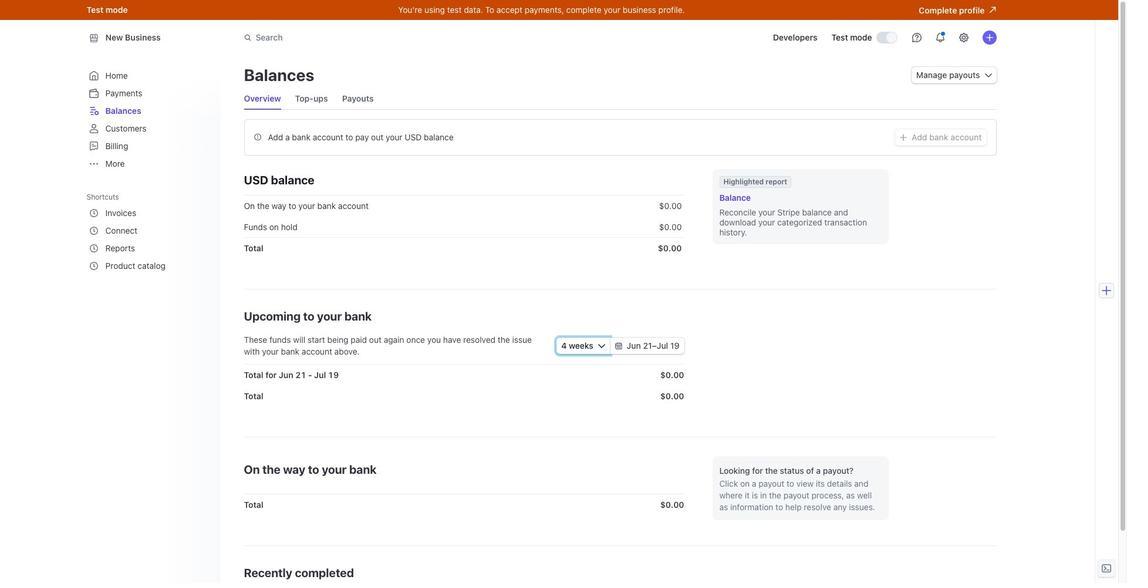Task type: describe. For each thing, give the bounding box(es) containing it.
settings image
[[959, 33, 969, 42]]

Search text field
[[237, 27, 568, 48]]

Test mode checkbox
[[877, 32, 897, 43]]

notifications image
[[936, 33, 945, 42]]

1 shortcuts element from the top
[[87, 189, 211, 275]]

2 shortcuts element from the top
[[87, 204, 209, 275]]



Task type: locate. For each thing, give the bounding box(es) containing it.
manage shortcuts image
[[199, 193, 206, 200]]

None search field
[[237, 27, 568, 48]]

help image
[[912, 33, 922, 42]]

core navigation links element
[[87, 67, 209, 173]]

tab list
[[244, 88, 374, 109]]

svg image
[[985, 72, 992, 79], [900, 134, 907, 141], [598, 342, 605, 349], [615, 342, 622, 349]]

shortcuts element
[[87, 189, 211, 275], [87, 204, 209, 275]]



Task type: vqa. For each thing, say whether or not it's contained in the screenshot.
Send invoice to the top
no



